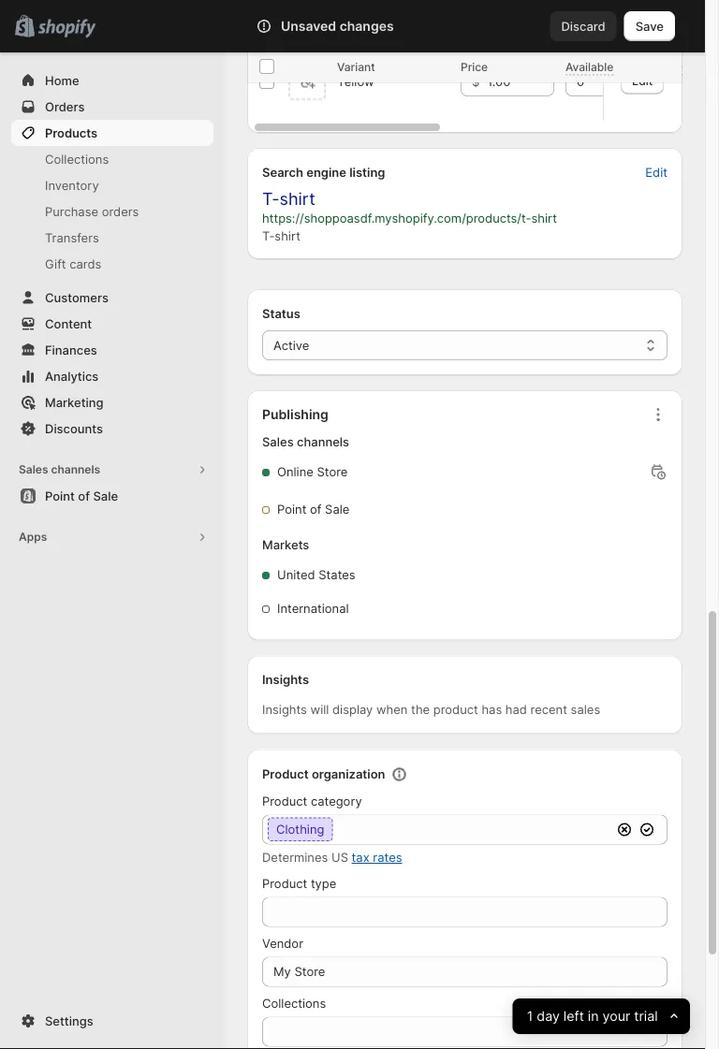 Task type: vqa. For each thing, say whether or not it's contained in the screenshot.
number field
yes



Task type: describe. For each thing, give the bounding box(es) containing it.
determines us tax rates
[[262, 851, 402, 865]]

0 vertical spatial sales
[[262, 435, 294, 449]]

transfers link
[[11, 225, 213, 251]]

online store
[[277, 465, 348, 479]]

1 horizontal spatial of
[[310, 502, 322, 517]]

search for search
[[255, 19, 295, 33]]

settings link
[[11, 1009, 213, 1035]]

price
[[461, 60, 488, 74]]

customers
[[45, 290, 109, 305]]

markets
[[262, 538, 309, 552]]

unsaved changes
[[281, 18, 394, 34]]

product for product type
[[262, 877, 307, 891]]

1 day left in your trial button
[[513, 999, 690, 1035]]

international
[[277, 602, 349, 616]]

tax rates link
[[352, 851, 402, 865]]

your
[[603, 1009, 631, 1025]]

online
[[277, 465, 314, 479]]

type
[[311, 877, 336, 891]]

1
[[527, 1009, 533, 1025]]

category
[[311, 795, 362, 809]]

sales channels inside button
[[19, 463, 100, 477]]

purchase orders link
[[11, 199, 213, 225]]

1 vertical spatial shirt
[[531, 211, 557, 225]]

search button
[[225, 11, 550, 41]]

save
[[636, 19, 664, 33]]

us
[[331, 851, 348, 865]]

analytics
[[45, 369, 99, 383]]

options element
[[337, 74, 374, 88]]

display
[[332, 703, 373, 717]]

product type
[[262, 877, 336, 891]]

product organization
[[262, 767, 385, 782]]

$ text field
[[487, 66, 554, 96]]

publishing
[[262, 407, 329, 423]]

discounts link
[[11, 416, 213, 442]]

available
[[566, 60, 614, 74]]

0 vertical spatial sales channels
[[262, 435, 349, 449]]

discard button
[[550, 11, 617, 41]]

variant
[[337, 60, 375, 74]]

on han
[[682, 60, 719, 74]]

united states
[[277, 568, 356, 582]]

left
[[564, 1009, 584, 1025]]

product
[[433, 703, 478, 717]]

united
[[277, 568, 315, 582]]

purchase orders
[[45, 204, 139, 219]]

1 vertical spatial edit button
[[634, 159, 679, 185]]

customers link
[[11, 285, 213, 311]]

t-shirt https://shoppoasdf.myshopify.com/products/t-shirt t-shirt
[[262, 189, 557, 243]]

channels inside button
[[51, 463, 100, 477]]

had
[[506, 703, 527, 717]]

https://shoppoasdf.myshopify.com/products/t-
[[262, 211, 531, 225]]

0 vertical spatial channels
[[297, 435, 349, 449]]

day
[[537, 1009, 560, 1025]]

cards
[[70, 257, 101, 271]]

sales
[[571, 703, 600, 717]]

changes
[[340, 18, 394, 34]]

home link
[[11, 67, 213, 94]]

yellow
[[337, 74, 374, 88]]

$
[[472, 74, 480, 88]]

transfers
[[45, 230, 99, 245]]

orders link
[[11, 94, 213, 120]]

product for product category
[[262, 795, 307, 809]]

will
[[310, 703, 329, 717]]

purchase
[[45, 204, 98, 219]]

sales inside button
[[19, 463, 48, 477]]

save button
[[624, 11, 675, 41]]

has
[[482, 703, 502, 717]]

0 vertical spatial edit
[[632, 74, 653, 87]]

analytics link
[[11, 363, 213, 390]]

han
[[700, 60, 719, 74]]



Task type: locate. For each thing, give the bounding box(es) containing it.
finances link
[[11, 337, 213, 363]]

collections down vendor
[[262, 997, 326, 1011]]

content link
[[11, 311, 213, 337]]

t-
[[262, 189, 280, 209], [262, 228, 275, 243]]

of
[[78, 489, 90, 503], [310, 502, 322, 517]]

product down "determines"
[[262, 877, 307, 891]]

sale down store
[[325, 502, 350, 517]]

0 vertical spatial collections
[[45, 152, 109, 166]]

sales channels down publishing
[[262, 435, 349, 449]]

0 horizontal spatial point
[[45, 489, 75, 503]]

0 vertical spatial insights
[[262, 673, 309, 687]]

0 vertical spatial edit button
[[621, 68, 664, 94]]

Vendor text field
[[262, 957, 668, 987]]

product for product organization
[[262, 767, 309, 782]]

0 horizontal spatial sales
[[19, 463, 48, 477]]

2 vertical spatial shirt
[[275, 228, 301, 243]]

2 insights from the top
[[262, 703, 307, 717]]

gift
[[45, 257, 66, 271]]

point of sale inside "link"
[[45, 489, 118, 503]]

gift cards
[[45, 257, 101, 271]]

collections up inventory
[[45, 152, 109, 166]]

engine
[[306, 165, 346, 179]]

status
[[262, 306, 300, 321]]

0 horizontal spatial sales channels
[[19, 463, 100, 477]]

point
[[45, 489, 75, 503], [277, 502, 307, 517]]

0 vertical spatial product
[[262, 767, 309, 782]]

1 vertical spatial edit
[[646, 165, 668, 179]]

product down 'product organization' on the bottom of page
[[262, 795, 307, 809]]

2 product from the top
[[262, 795, 307, 809]]

rates
[[373, 851, 402, 865]]

1 vertical spatial channels
[[51, 463, 100, 477]]

Collections text field
[[262, 1017, 668, 1047]]

product category
[[262, 795, 362, 809]]

active
[[273, 338, 309, 353]]

in
[[588, 1009, 599, 1025]]

1 horizontal spatial collections
[[262, 997, 326, 1011]]

search
[[255, 19, 295, 33], [262, 165, 303, 179]]

trial
[[634, 1009, 658, 1025]]

inventory link
[[11, 172, 213, 199]]

determines
[[262, 851, 328, 865]]

t- up 'status'
[[262, 228, 275, 243]]

1 t- from the top
[[262, 189, 280, 209]]

marketing link
[[11, 390, 213, 416]]

gift cards link
[[11, 251, 213, 277]]

2 t- from the top
[[262, 228, 275, 243]]

sales channels button
[[11, 457, 213, 483]]

1 vertical spatial product
[[262, 795, 307, 809]]

1 product from the top
[[262, 767, 309, 782]]

content
[[45, 317, 92, 331]]

1 day left in your trial
[[527, 1009, 658, 1025]]

sale
[[93, 489, 118, 503], [325, 502, 350, 517]]

insights will display when the product has had recent sales
[[262, 703, 600, 717]]

3 product from the top
[[262, 877, 307, 891]]

1 vertical spatial collections
[[262, 997, 326, 1011]]

vendor
[[262, 937, 303, 951]]

insights for insights will display when the product has had recent sales
[[262, 703, 307, 717]]

insights
[[262, 673, 309, 687], [262, 703, 307, 717]]

sales down publishing
[[262, 435, 294, 449]]

when
[[376, 703, 408, 717]]

1 vertical spatial search
[[262, 165, 303, 179]]

search engine listing
[[262, 165, 385, 179]]

1 vertical spatial insights
[[262, 703, 307, 717]]

orders
[[102, 204, 139, 219]]

sales down discounts on the left top of the page
[[19, 463, 48, 477]]

store
[[317, 465, 348, 479]]

settings
[[45, 1014, 93, 1029]]

listing
[[349, 165, 385, 179]]

orders
[[45, 99, 85, 114]]

0 vertical spatial t-
[[262, 189, 280, 209]]

finances
[[45, 343, 97, 357]]

the
[[411, 703, 430, 717]]

discard
[[561, 19, 606, 33]]

inventory
[[45, 178, 99, 192]]

point of sale down the sales channels button
[[45, 489, 118, 503]]

organization
[[312, 767, 385, 782]]

point up markets on the left of page
[[277, 502, 307, 517]]

recent
[[531, 703, 567, 717]]

sales
[[262, 435, 294, 449], [19, 463, 48, 477]]

sale inside "link"
[[93, 489, 118, 503]]

of down the online store
[[310, 502, 322, 517]]

0 horizontal spatial sale
[[93, 489, 118, 503]]

marketing
[[45, 395, 103, 410]]

0 horizontal spatial of
[[78, 489, 90, 503]]

2 vertical spatial product
[[262, 877, 307, 891]]

point of sale link
[[11, 483, 213, 509]]

1 horizontal spatial point of sale
[[277, 502, 350, 517]]

point of sale button
[[0, 483, 225, 509]]

search left changes
[[255, 19, 295, 33]]

shopify image
[[38, 19, 96, 38]]

channels
[[297, 435, 349, 449], [51, 463, 100, 477]]

point inside "link"
[[45, 489, 75, 503]]

sales channels down discounts on the left top of the page
[[19, 463, 100, 477]]

collections inside collections link
[[45, 152, 109, 166]]

0 horizontal spatial collections
[[45, 152, 109, 166]]

1 vertical spatial sales
[[19, 463, 48, 477]]

sale down the sales channels button
[[93, 489, 118, 503]]

1 horizontal spatial sales channels
[[262, 435, 349, 449]]

of inside "link"
[[78, 489, 90, 503]]

channels down discounts on the left top of the page
[[51, 463, 100, 477]]

Product category text field
[[262, 815, 611, 845]]

0 horizontal spatial channels
[[51, 463, 100, 477]]

search for search engine listing
[[262, 165, 303, 179]]

1 horizontal spatial channels
[[297, 435, 349, 449]]

collections link
[[11, 146, 213, 172]]

Product type text field
[[262, 898, 668, 928]]

1 horizontal spatial sale
[[325, 502, 350, 517]]

edit button
[[621, 68, 664, 94], [634, 159, 679, 185]]

product up product category
[[262, 767, 309, 782]]

products link
[[11, 120, 213, 146]]

point up apps
[[45, 489, 75, 503]]

insights down international
[[262, 673, 309, 687]]

1 vertical spatial t-
[[262, 228, 275, 243]]

unsaved
[[281, 18, 336, 34]]

on
[[682, 60, 697, 74]]

of down the sales channels button
[[78, 489, 90, 503]]

states
[[319, 568, 356, 582]]

collections
[[45, 152, 109, 166], [262, 997, 326, 1011]]

0 vertical spatial shirt
[[280, 189, 315, 209]]

channels up store
[[297, 435, 349, 449]]

search left "engine"
[[262, 165, 303, 179]]

search inside button
[[255, 19, 295, 33]]

1 vertical spatial sales channels
[[19, 463, 100, 477]]

0 vertical spatial search
[[255, 19, 295, 33]]

None number field
[[566, 66, 642, 96]]

1 horizontal spatial sales
[[262, 435, 294, 449]]

1 horizontal spatial point
[[277, 502, 307, 517]]

products
[[45, 125, 97, 140]]

0 horizontal spatial point of sale
[[45, 489, 118, 503]]

tax
[[352, 851, 370, 865]]

apps button
[[11, 524, 213, 551]]

home
[[45, 73, 79, 88]]

1 insights from the top
[[262, 673, 309, 687]]

insights for insights
[[262, 673, 309, 687]]

discounts
[[45, 421, 103, 436]]

point of sale down the online store
[[277, 502, 350, 517]]

shirt
[[280, 189, 315, 209], [531, 211, 557, 225], [275, 228, 301, 243]]

t- down the search engine listing
[[262, 189, 280, 209]]

insights left will
[[262, 703, 307, 717]]

apps
[[19, 530, 47, 544]]

sales channels
[[262, 435, 349, 449], [19, 463, 100, 477]]



